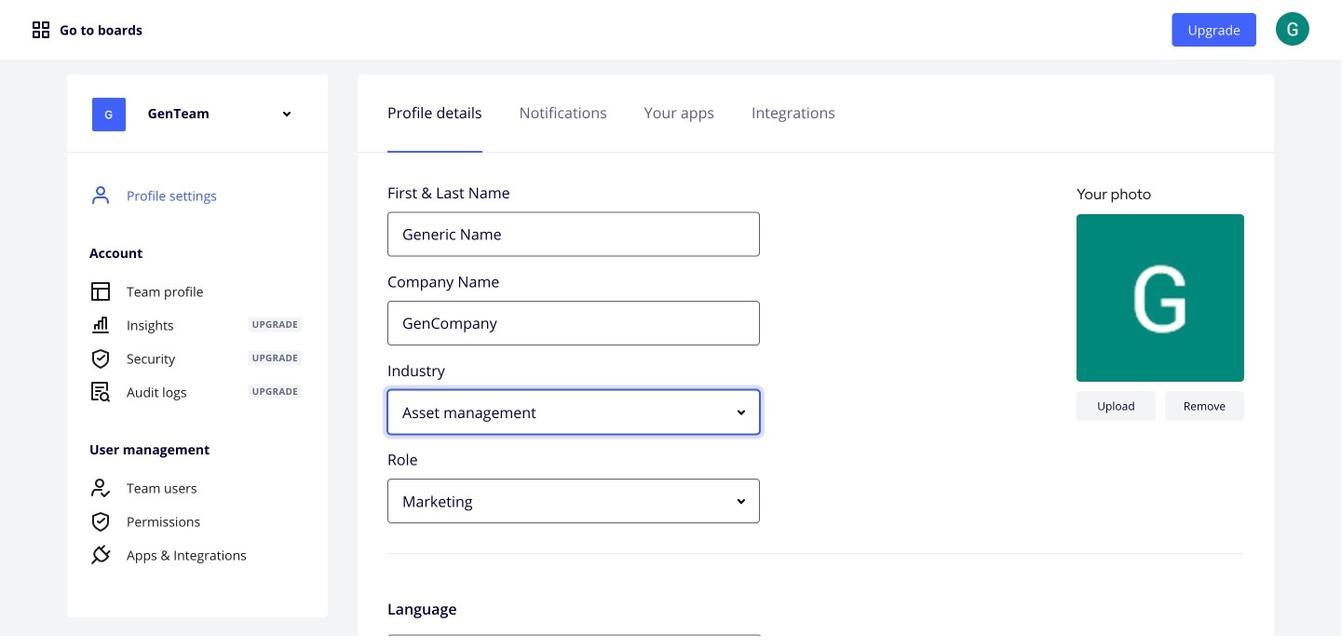 Task type: describe. For each thing, give the bounding box(es) containing it.
2 menu from the top
[[67, 275, 324, 409]]

profile avatar image
[[1077, 214, 1245, 382]]

menu bar element
[[0, 0, 1342, 60]]

1 menu from the top
[[67, 179, 324, 588]]



Task type: locate. For each thing, give the bounding box(es) containing it.
user menu: generic name image
[[1277, 12, 1310, 46]]

spagx image
[[30, 19, 52, 41]]

None field
[[388, 390, 760, 435], [388, 479, 760, 524], [388, 390, 760, 435], [388, 479, 760, 524]]

menu
[[67, 179, 324, 588], [67, 275, 324, 409], [67, 471, 324, 572]]

3 menu from the top
[[67, 471, 324, 572]]

profile settings tab list
[[388, 84, 1245, 141]]

None text field
[[388, 212, 760, 257]]

None text field
[[388, 301, 760, 346]]



Task type: vqa. For each thing, say whether or not it's contained in the screenshot.
1st UNTITLED image from right
no



